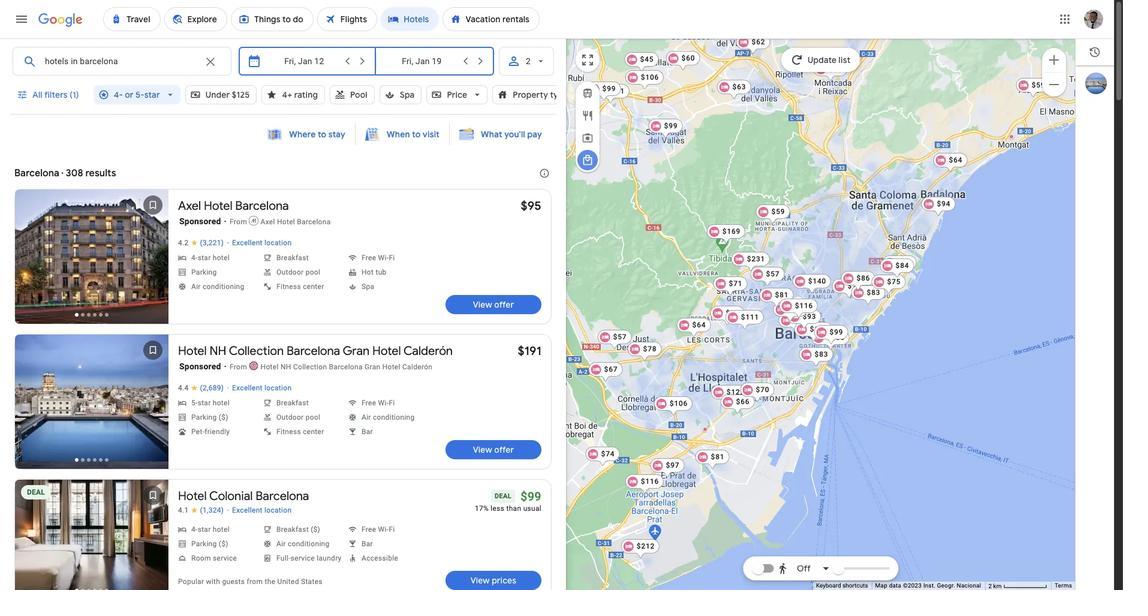 Task type: describe. For each thing, give the bounding box(es) containing it.
$169 link
[[707, 224, 746, 245]]

pay
[[527, 129, 542, 140]]

0 vertical spatial $81 link
[[760, 288, 794, 308]]

main menu image
[[14, 12, 29, 26]]

$66
[[736, 398, 750, 406]]

Check-in text field
[[269, 47, 340, 75]]

usual
[[523, 504, 542, 513]]

0 horizontal spatial deal
[[27, 488, 45, 497]]

all
[[32, 89, 42, 100]]

$84 for topmost $84 link
[[896, 261, 909, 270]]

$93
[[803, 312, 816, 321]]

$73
[[898, 258, 912, 267]]

view prices
[[471, 575, 517, 586]]

type
[[550, 89, 568, 100]]

1 vertical spatial $81 link
[[695, 450, 729, 470]]

4- or 5-star
[[114, 89, 160, 100]]

pool button
[[330, 80, 375, 109]]

2 horizontal spatial $99 link
[[814, 325, 848, 345]]

2 for 2
[[526, 56, 531, 66]]

keyboard shortcuts
[[816, 582, 868, 589]]

property
[[513, 89, 548, 100]]

(1)
[[70, 89, 79, 100]]

prices
[[492, 575, 517, 586]]

all filters (1)
[[32, 89, 79, 100]]

map region
[[553, 0, 1123, 590]]

(1,324)
[[200, 506, 224, 515]]

1 horizontal spatial $106
[[670, 399, 688, 408]]

1 vertical spatial $64 link
[[677, 318, 711, 338]]

$70
[[756, 386, 770, 394]]

view offer link for $191
[[446, 440, 542, 459]]

map
[[875, 582, 887, 589]]

under $125
[[206, 89, 250, 100]]

3 · from the top
[[227, 506, 229, 515]]

property type
[[513, 89, 568, 100]]

geogr.
[[937, 582, 955, 589]]

excellent for $191
[[232, 384, 263, 392]]

hyatt regency barcelona tower image
[[703, 427, 708, 432]]

visit
[[423, 129, 440, 140]]

under $125 button
[[185, 80, 257, 109]]

3 excellent location link from the top
[[232, 506, 292, 516]]

$99 for rightmost "$99" link
[[830, 328, 843, 336]]

4-
[[114, 89, 123, 100]]

0 horizontal spatial $99 link
[[587, 82, 621, 102]]

$212
[[637, 542, 655, 550]]

$86 link
[[841, 271, 875, 291]]

· excellent location for $95
[[227, 238, 292, 248]]

$97
[[666, 461, 680, 470]]

$66 link
[[721, 395, 755, 415]]

next image
[[139, 245, 167, 273]]

save hotel nh collection barcelona gran hotel calderón to collection image
[[139, 336, 167, 365]]

back image for $191
[[16, 390, 45, 419]]

when
[[387, 129, 410, 140]]

when to visit
[[387, 129, 440, 140]]

4+
[[282, 89, 292, 100]]

property type button
[[493, 80, 589, 109]]

$126 link
[[774, 303, 813, 323]]

$140 link
[[793, 274, 831, 294]]

what you'll pay button
[[452, 123, 549, 146]]

$99 for "$99" link to the left
[[602, 85, 616, 93]]

villa beach barcelona image
[[1009, 134, 1014, 139]]

$95 inside $95 link
[[794, 316, 808, 324]]

view offer for $191
[[473, 444, 514, 455]]

where
[[289, 129, 316, 140]]

0 horizontal spatial $64
[[692, 321, 706, 329]]

results
[[85, 167, 116, 179]]

$63 link
[[717, 80, 751, 100]]

$81 for top $81 "link"
[[775, 291, 789, 299]]

than
[[506, 504, 521, 513]]

view for $95
[[473, 299, 492, 310]]

4.1
[[178, 506, 189, 515]]

when to visit button
[[358, 123, 447, 146]]

$97 link
[[650, 458, 684, 479]]

4.4
[[178, 384, 189, 392]]

0 vertical spatial $106 link
[[625, 70, 664, 91]]

barcelona · 308 results
[[14, 167, 116, 179]]

1 horizontal spatial $116
[[795, 302, 813, 310]]

1 vertical spatial $116
[[641, 477, 659, 486]]

to for visit
[[412, 129, 421, 140]]

clear image
[[203, 55, 218, 69]]

(2,689)
[[200, 384, 224, 392]]

4+ rating button
[[262, 80, 325, 109]]

spa
[[400, 89, 415, 100]]

$70 link
[[740, 383, 774, 403]]

3 location from the top
[[264, 506, 292, 515]]

5-
[[136, 89, 144, 100]]

· for $95
[[227, 238, 229, 248]]

view offer button for $95
[[446, 295, 542, 314]]

$59 for top $59 link
[[1032, 81, 1045, 89]]

photos list for $95
[[15, 189, 169, 334]]

off
[[797, 563, 811, 574]]

keyboard
[[816, 582, 841, 589]]

terms link
[[1055, 582, 1072, 589]]

$71
[[729, 279, 743, 288]]

next image for view offer
[[139, 390, 167, 419]]

Search for places, hotels and more text field
[[44, 47, 196, 75]]

17% less than usual
[[475, 504, 542, 513]]

0 vertical spatial $59 link
[[1016, 78, 1050, 98]]

0 horizontal spatial $60 link
[[666, 51, 700, 71]]

1 horizontal spatial $116 link
[[779, 299, 818, 319]]

where to stay
[[289, 129, 345, 140]]

back image for $95
[[16, 245, 45, 273]]

$100
[[827, 333, 845, 342]]

learn more about these results image
[[530, 159, 559, 188]]

4.2
[[178, 239, 189, 247]]

2 km button
[[985, 582, 1051, 590]]

recently viewed element
[[1076, 39, 1119, 65]]

pool
[[350, 89, 367, 100]]

view prices link
[[446, 571, 542, 590]]

0 horizontal spatial $59 link
[[756, 204, 790, 225]]

1 horizontal spatial $75 link
[[872, 275, 906, 295]]

price button
[[427, 80, 488, 109]]

filters form
[[10, 38, 589, 121]]

1 horizontal spatial $95 link
[[779, 313, 813, 333]]

$45
[[640, 55, 654, 64]]

list
[[839, 55, 851, 65]]

excellent location link for $95
[[232, 239, 292, 248]]

$86
[[857, 274, 870, 282]]

photos list for $191
[[15, 335, 169, 479]]

view larger map image
[[580, 53, 595, 67]]

$231 link
[[731, 252, 770, 272]]

1 vertical spatial $83 link
[[799, 347, 833, 368]]

$94 link
[[921, 197, 956, 217]]

$73 link
[[882, 255, 917, 276]]

4- or 5-star button
[[93, 80, 180, 109]]

all filters (1) button
[[10, 80, 89, 109]]

map data ©2023 inst. geogr. nacional
[[875, 582, 981, 589]]



Task type: vqa. For each thing, say whether or not it's contained in the screenshot.
SEND to the left
no



Task type: locate. For each thing, give the bounding box(es) containing it.
2 vertical spatial view
[[471, 575, 490, 586]]

to left 'visit'
[[412, 129, 421, 140]]

1 · excellent location from the top
[[227, 238, 292, 248]]

2 inside button
[[989, 583, 992, 589]]

0 vertical spatial $57 link
[[751, 267, 785, 287]]

$81 up "$80" link
[[775, 291, 789, 299]]

1 · from the top
[[227, 238, 229, 248]]

view inside view prices button
[[471, 575, 490, 586]]

$75
[[887, 278, 901, 286], [848, 282, 861, 290]]

2 next image from the top
[[139, 528, 167, 556]]

$75 for the right $75 'link'
[[887, 278, 901, 286]]

excellent location link
[[232, 239, 292, 248], [232, 384, 292, 393], [232, 506, 292, 516]]

$95 down the $126
[[794, 316, 808, 324]]

$106 down $45 link on the right top
[[641, 73, 659, 82]]

2 · excellent location from the top
[[227, 383, 292, 393]]

rating
[[294, 89, 318, 100]]

$75 link right $140
[[832, 279, 866, 299]]

data
[[889, 582, 901, 589]]

$75 link
[[872, 275, 906, 295], [832, 279, 866, 299]]

1 vertical spatial photo 1 image
[[15, 335, 169, 469]]

$140
[[808, 277, 826, 285]]

1 to from the left
[[318, 129, 326, 140]]

0 horizontal spatial $59
[[772, 207, 785, 216]]

$80
[[789, 305, 803, 314]]

back image
[[16, 245, 45, 273], [16, 390, 45, 419]]

stay
[[328, 129, 345, 140]]

0 horizontal spatial $57 link
[[598, 330, 632, 350]]

· excellent location right the (2,689)
[[227, 383, 292, 393]]

0 horizontal spatial $95
[[521, 198, 542, 213]]

next image down save hotel colonial barcelona to collection image
[[139, 528, 167, 556]]

1 vertical spatial $106 link
[[654, 396, 693, 417]]

next image
[[139, 390, 167, 419], [139, 528, 167, 556]]

0 vertical spatial next image
[[139, 390, 167, 419]]

$99 for middle "$99" link
[[664, 122, 678, 130]]

1 view offer button from the top
[[446, 295, 542, 314]]

0 vertical spatial offer
[[494, 299, 514, 310]]

0 horizontal spatial $84 link
[[710, 306, 744, 326]]

0 vertical spatial $95 link
[[521, 198, 542, 213]]

la pedrera-casa milà image
[[791, 296, 805, 315]]

1 horizontal spatial deal
[[495, 492, 512, 500]]

1 excellent location link from the top
[[232, 239, 292, 248]]

0 vertical spatial 2
[[526, 56, 531, 66]]

2 for 2 km
[[989, 583, 992, 589]]

1 vertical spatial view
[[473, 444, 492, 455]]

1 horizontal spatial to
[[412, 129, 421, 140]]

keyboard shortcuts button
[[816, 582, 868, 590]]

2 vertical spatial $99 link
[[814, 325, 848, 345]]

0 vertical spatial $95
[[521, 198, 542, 213]]

1 vertical spatial 2
[[989, 583, 992, 589]]

$75 for left $75 'link'
[[848, 282, 861, 290]]

$59 link down the "zoom in map" icon
[[1016, 78, 1050, 98]]

zoom out map image
[[1047, 77, 1061, 91]]

$59 for the left $59 link
[[772, 207, 785, 216]]

0 horizontal spatial $75
[[848, 282, 861, 290]]

view prices button
[[446, 571, 542, 590]]

$83
[[867, 288, 881, 297], [815, 350, 828, 359]]

off button
[[775, 554, 834, 583]]

$147
[[810, 325, 828, 333]]

2 left "km" in the right bottom of the page
[[989, 583, 992, 589]]

2 view offer link from the top
[[446, 440, 542, 459]]

2 vertical spatial excellent location link
[[232, 506, 292, 516]]

inst.
[[923, 582, 936, 589]]

$191
[[518, 344, 542, 359]]

2 location from the top
[[264, 384, 292, 392]]

2 photo 1 image from the top
[[15, 335, 169, 469]]

· right the (1,324) on the bottom
[[227, 506, 229, 515]]

0 vertical spatial $83
[[867, 288, 881, 297]]

$95 down the learn more about these results 'icon'
[[521, 198, 542, 213]]

0 horizontal spatial $116 link
[[625, 474, 664, 495]]

offer
[[494, 299, 514, 310], [494, 444, 514, 455]]

1 back image from the top
[[16, 245, 45, 273]]

0 vertical spatial · excellent location
[[227, 238, 292, 248]]

0 horizontal spatial to
[[318, 129, 326, 140]]

$111
[[741, 313, 759, 321]]

· right (3,221)
[[227, 238, 229, 248]]

deal
[[27, 488, 45, 497], [495, 492, 512, 500]]

$126
[[790, 306, 808, 314]]

terms
[[1055, 582, 1072, 589]]

0 horizontal spatial $75 link
[[832, 279, 866, 299]]

excellent location link right (3,221)
[[232, 239, 292, 248]]

star
[[144, 89, 160, 100]]

1 horizontal spatial $84
[[896, 261, 909, 270]]

view offer button for $191
[[446, 440, 542, 459]]

excellent right the (2,689)
[[232, 384, 263, 392]]

0 vertical spatial $116 link
[[779, 299, 818, 319]]

excellent location link for $191
[[232, 384, 292, 393]]

next image for view prices
[[139, 528, 167, 556]]

2 offer from the top
[[494, 444, 514, 455]]

what
[[481, 129, 502, 140]]

$147 link
[[794, 322, 833, 342]]

0 vertical spatial location
[[264, 239, 292, 247]]

photos list
[[15, 189, 169, 334], [15, 335, 169, 479], [15, 480, 169, 590]]

1 vertical spatial $60
[[829, 65, 843, 73]]

1 vertical spatial ·
[[227, 383, 229, 393]]

$84 link right $86
[[880, 258, 914, 279]]

0 vertical spatial $64 link
[[933, 153, 968, 173]]

1 horizontal spatial $75
[[887, 278, 901, 286]]

$59
[[1032, 81, 1045, 89], [772, 207, 785, 216]]

zoom in map image
[[1047, 52, 1061, 67]]

excellent
[[232, 239, 263, 247], [232, 384, 263, 392], [232, 506, 263, 515]]

$83 down $100 on the right bottom of the page
[[815, 350, 828, 359]]

view offer button up $191
[[446, 295, 542, 314]]

1 vertical spatial $99 link
[[649, 119, 683, 139]]

1 location from the top
[[264, 239, 292, 247]]

$84 for the leftmost $84 link
[[726, 309, 740, 317]]

$75 link right $86
[[872, 275, 906, 295]]

4+ rating
[[282, 89, 318, 100]]

$45 link
[[625, 52, 659, 73]]

$64 link up $94
[[933, 153, 968, 173]]

· excellent location right the (1,324) on the bottom
[[227, 506, 292, 515]]

$94
[[937, 200, 951, 208]]

$75 right $140
[[848, 282, 861, 290]]

what you'll pay
[[481, 129, 542, 140]]

you'll
[[504, 129, 525, 140]]

$75 down the $73 link
[[887, 278, 901, 286]]

$83 link down $86
[[851, 285, 885, 306]]

1 vertical spatial next image
[[139, 528, 167, 556]]

spa button
[[379, 80, 422, 109]]

0 vertical spatial photos list
[[15, 189, 169, 334]]

1 vertical spatial photos list
[[15, 335, 169, 479]]

$131 link
[[591, 84, 630, 104]]

$83 link down $147 link
[[799, 347, 833, 368]]

1 vertical spatial $59
[[772, 207, 785, 216]]

1 vertical spatial $59 link
[[756, 204, 790, 225]]

0 vertical spatial $116
[[795, 302, 813, 310]]

· excellent location for $191
[[227, 383, 292, 393]]

$231
[[747, 255, 765, 263]]

Check-out text field
[[385, 47, 458, 75]]

$99 link
[[587, 82, 621, 102], [649, 119, 683, 139], [814, 325, 848, 345]]

1 horizontal spatial $59
[[1032, 81, 1045, 89]]

$93 link
[[787, 309, 821, 330]]

view offer link up $191
[[446, 295, 542, 314]]

recently viewed image
[[1089, 46, 1101, 58]]

$125
[[232, 89, 250, 100]]

1 vertical spatial excellent
[[232, 384, 263, 392]]

1 excellent from the top
[[232, 239, 263, 247]]

view offer button up less
[[446, 440, 542, 459]]

$95
[[521, 198, 542, 213], [794, 316, 808, 324]]

to for stay
[[318, 129, 326, 140]]

1 horizontal spatial $59 link
[[1016, 78, 1050, 98]]

2 view offer from the top
[[473, 444, 514, 455]]

excellent right (3,221)
[[232, 239, 263, 247]]

1 vertical spatial $116 link
[[625, 474, 664, 495]]

shortcuts
[[843, 582, 868, 589]]

deal up back image
[[27, 488, 45, 497]]

0 horizontal spatial $95 link
[[521, 198, 542, 213]]

(3,221)
[[200, 239, 224, 247]]

· for $191
[[227, 383, 229, 393]]

1 vertical spatial $84 link
[[710, 306, 744, 326]]

$57 link up $67
[[598, 330, 632, 350]]

to left stay at the left top of page
[[318, 129, 326, 140]]

0 horizontal spatial $84
[[726, 309, 740, 317]]

$106 link
[[625, 70, 664, 91], [654, 396, 693, 417]]

1 view offer link from the top
[[446, 295, 542, 314]]

0 horizontal spatial $106
[[641, 73, 659, 82]]

$57 link down the $231
[[751, 267, 785, 287]]

1 vertical spatial $95
[[794, 316, 808, 324]]

photo 1 image
[[15, 189, 169, 324], [15, 335, 169, 469], [15, 480, 169, 590]]

2 inside popup button
[[526, 56, 531, 66]]

0 vertical spatial view offer button
[[446, 295, 542, 314]]

2 photos list from the top
[[15, 335, 169, 479]]

1 vertical spatial view offer link
[[446, 440, 542, 459]]

0 horizontal spatial $116
[[641, 477, 659, 486]]

1 offer from the top
[[494, 299, 514, 310]]

view offer for $95
[[473, 299, 514, 310]]

excellent for $95
[[232, 239, 263, 247]]

$59 link
[[1016, 78, 1050, 98], [756, 204, 790, 225]]

1 vertical spatial $84
[[726, 309, 740, 317]]

$57 left '$140' link
[[766, 270, 780, 278]]

0 horizontal spatial $83
[[815, 350, 828, 359]]

nacional
[[957, 582, 981, 589]]

0 vertical spatial back image
[[16, 245, 45, 273]]

0 vertical spatial view offer
[[473, 299, 514, 310]]

$60
[[682, 54, 695, 62], [829, 65, 843, 73]]

2 excellent location link from the top
[[232, 384, 292, 393]]

$64 up $94
[[949, 156, 963, 164]]

$62
[[752, 38, 765, 46]]

photo 1 image for $191
[[15, 335, 169, 469]]

$64 left $111 link
[[692, 321, 706, 329]]

2 · from the top
[[227, 383, 229, 393]]

$57 link
[[751, 267, 785, 287], [598, 330, 632, 350]]

4.4 out of 5 stars from 2,689 reviews image
[[178, 384, 224, 393]]

1 vertical spatial offer
[[494, 444, 514, 455]]

$80 link
[[773, 302, 807, 323]]

view offer link for $95
[[446, 295, 542, 314]]

$81 for the bottom $81 "link"
[[711, 453, 725, 461]]

1 next image from the top
[[139, 390, 167, 419]]

$122 link
[[711, 385, 750, 405]]

· right the (2,689)
[[227, 383, 229, 393]]

2 back image from the top
[[16, 390, 45, 419]]

1 photo 1 image from the top
[[15, 189, 169, 324]]

offer for $191
[[494, 444, 514, 455]]

where to stay button
[[260, 123, 353, 146]]

0 horizontal spatial $57
[[613, 333, 627, 341]]

1 horizontal spatial $95
[[794, 316, 808, 324]]

back image
[[16, 528, 45, 556]]

1 horizontal spatial $60 link
[[813, 62, 848, 82]]

update list
[[808, 55, 851, 65]]

$106 link down $45
[[625, 70, 664, 91]]

save axel hotel barcelona to collection image
[[139, 191, 167, 219]]

1 horizontal spatial $64 link
[[933, 153, 968, 173]]

to
[[318, 129, 326, 140], [412, 129, 421, 140]]

$116 link
[[779, 299, 818, 319], [625, 474, 664, 495]]

2 view offer button from the top
[[446, 440, 542, 459]]

· excellent location right (3,221)
[[227, 238, 292, 248]]

excellent location link right the (2,689)
[[232, 384, 292, 393]]

0 vertical spatial $84
[[896, 261, 909, 270]]

2 vertical spatial photo 1 image
[[15, 480, 169, 590]]

$191 link
[[518, 344, 542, 359]]

4.2 out of 5 stars from 3,221 reviews image
[[178, 239, 224, 248]]

0 vertical spatial $64
[[949, 156, 963, 164]]

2 button
[[499, 47, 554, 76]]

1 horizontal spatial $81 link
[[760, 288, 794, 308]]

4.1 out of 5 stars from 1,324 reviews image
[[178, 506, 224, 515]]

$106 left the $122 link
[[670, 399, 688, 408]]

location for $95
[[264, 239, 292, 247]]

photo 1 image for $95
[[15, 189, 169, 324]]

less
[[491, 504, 504, 513]]

2 km
[[989, 583, 1003, 589]]

next image left "4.4"
[[139, 390, 167, 419]]

$64 link left $111 link
[[677, 318, 711, 338]]

offer for $95
[[494, 299, 514, 310]]

1 horizontal spatial $99 link
[[649, 119, 683, 139]]

$59 link up the $231
[[756, 204, 790, 225]]

1 horizontal spatial $57 link
[[751, 267, 785, 287]]

1 horizontal spatial 2
[[989, 583, 992, 589]]

0 vertical spatial ·
[[227, 238, 229, 248]]

3 photos list from the top
[[15, 480, 169, 590]]

view offer link up less
[[446, 440, 542, 459]]

location for $191
[[264, 384, 292, 392]]

2 up property
[[526, 56, 531, 66]]

$74
[[601, 450, 615, 458]]

1 horizontal spatial $57
[[766, 270, 780, 278]]

1 vertical spatial $57 link
[[598, 330, 632, 350]]

0 vertical spatial $84 link
[[880, 258, 914, 279]]

or
[[125, 89, 133, 100]]

3 excellent from the top
[[232, 506, 263, 515]]

2 excellent from the top
[[232, 384, 263, 392]]

2 vertical spatial · excellent location
[[227, 506, 292, 515]]

1 vertical spatial view offer button
[[446, 440, 542, 459]]

1 horizontal spatial $60
[[829, 65, 843, 73]]

0 vertical spatial $81
[[775, 291, 789, 299]]

$57
[[766, 270, 780, 278], [613, 333, 627, 341]]

$84 link down $71 link
[[710, 306, 744, 326]]

3 photo 1 image from the top
[[15, 480, 169, 590]]

0 vertical spatial $60
[[682, 54, 695, 62]]

0 horizontal spatial $81
[[711, 453, 725, 461]]

deal up 17% less than usual
[[495, 492, 512, 500]]

$81 right $97
[[711, 453, 725, 461]]

1 horizontal spatial $84 link
[[880, 258, 914, 279]]

$106 link left the $122 link
[[654, 396, 693, 417]]

$67
[[604, 365, 618, 374]]

1 view offer from the top
[[473, 299, 514, 310]]

1 vertical spatial excellent location link
[[232, 384, 292, 393]]

$111 link
[[725, 310, 764, 330]]

save hotel colonial barcelona to collection image
[[139, 481, 167, 510]]

1 vertical spatial $83
[[815, 350, 828, 359]]

0 horizontal spatial $64 link
[[677, 318, 711, 338]]

excellent right the (1,324) on the bottom
[[232, 506, 263, 515]]

$84
[[896, 261, 909, 270], [726, 309, 740, 317]]

0 vertical spatial $59
[[1032, 81, 1045, 89]]

excellent location link right the (1,324) on the bottom
[[232, 506, 292, 516]]

view for $191
[[473, 444, 492, 455]]

view offer
[[473, 299, 514, 310], [473, 444, 514, 455]]

$83 down $86
[[867, 288, 881, 297]]

update list button
[[782, 48, 860, 72]]

1 vertical spatial $81
[[711, 453, 725, 461]]

3 · excellent location from the top
[[227, 506, 292, 515]]

1 vertical spatial $95 link
[[779, 313, 813, 333]]

0 vertical spatial $106
[[641, 73, 659, 82]]

1 vertical spatial view offer
[[473, 444, 514, 455]]

$81
[[775, 291, 789, 299], [711, 453, 725, 461]]

$169
[[722, 227, 741, 236]]

1 photos list from the top
[[15, 189, 169, 334]]

$57 up $67
[[613, 333, 627, 341]]

2 to from the left
[[412, 129, 421, 140]]

$74 link
[[586, 447, 620, 467]]

0 vertical spatial $83 link
[[851, 285, 885, 306]]

0 vertical spatial $99 link
[[587, 82, 621, 102]]

$99
[[602, 85, 616, 93], [664, 122, 678, 130], [830, 328, 843, 336], [521, 489, 542, 504]]

$212 link
[[621, 539, 660, 559]]

©2023
[[903, 582, 922, 589]]

km
[[993, 583, 1002, 589]]

2
[[526, 56, 531, 66], [989, 583, 992, 589]]

0 vertical spatial photo 1 image
[[15, 189, 169, 324]]

1 vertical spatial $57
[[613, 333, 627, 341]]

$63
[[733, 83, 746, 91]]



